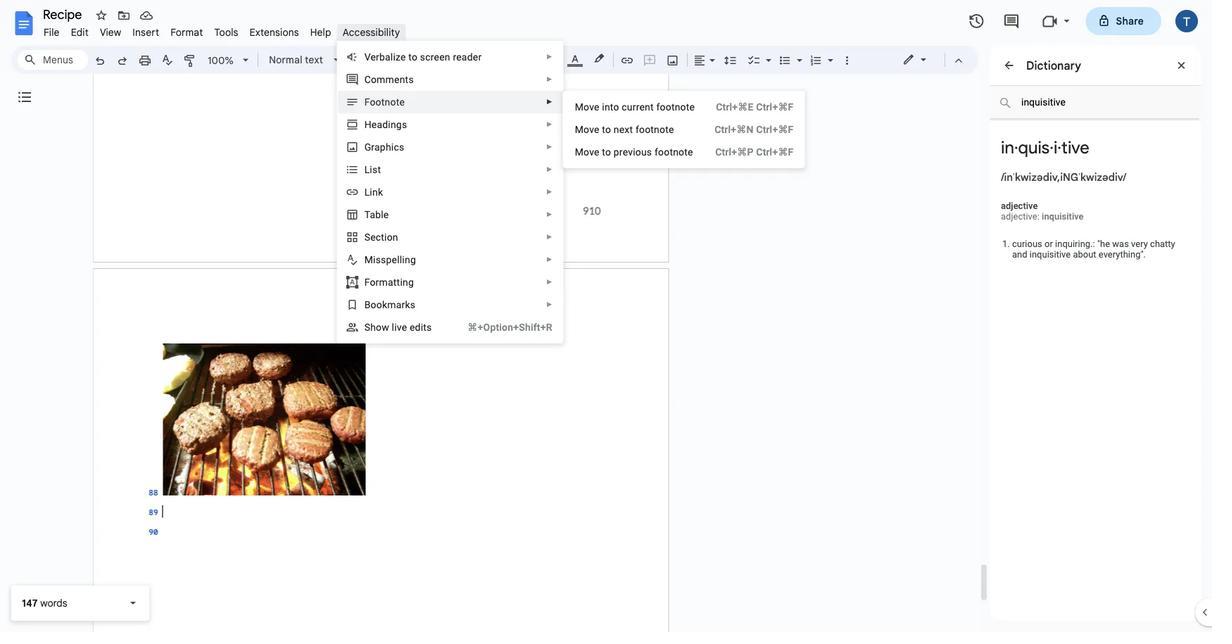 Task type: locate. For each thing, give the bounding box(es) containing it.
link k element
[[364, 186, 387, 198]]

able
[[370, 209, 389, 220]]

1 vertical spatial move
[[575, 146, 599, 158]]

Search dictionary text field
[[990, 86, 1199, 119]]

insert
[[133, 26, 159, 38]]

1 vertical spatial ctrl+⌘f
[[756, 124, 794, 135]]

ctrl+⌘f inside 'element'
[[756, 101, 794, 113]]

⌘+option+shift+r
[[468, 321, 552, 333]]

1 vertical spatial inquisitive
[[1030, 249, 1071, 260]]

1 horizontal spatial n
[[614, 124, 619, 135]]

1 vertical spatial e
[[402, 321, 407, 333]]

menu bar banner
[[0, 0, 1212, 632]]

to left s
[[409, 51, 418, 63]]

n up p
[[614, 124, 619, 135]]

graphics g element
[[364, 141, 409, 153]]

t able
[[364, 209, 389, 220]]

o
[[370, 276, 376, 288]]

insert menu item
[[127, 24, 165, 40]]

b ookmarks
[[364, 299, 415, 310]]

tools menu item
[[209, 24, 244, 40]]

c
[[364, 74, 371, 85]]

1 move from the top
[[575, 124, 599, 135]]

►
[[546, 53, 553, 61], [546, 75, 553, 83], [546, 98, 553, 106], [546, 120, 553, 128], [546, 143, 553, 151], [546, 165, 553, 174], [546, 188, 553, 196], [546, 210, 553, 219], [546, 233, 553, 241], [546, 256, 553, 264], [546, 278, 553, 286], [546, 301, 553, 309]]

0 vertical spatial move
[[575, 124, 599, 135]]

sect i on
[[364, 231, 398, 243]]

e
[[594, 101, 599, 113], [402, 321, 407, 333]]

ctrl+⌘f up ctrl+⌘n ctrl+⌘f
[[756, 101, 794, 113]]

to left ext
[[602, 124, 611, 135]]

menu
[[337, 0, 564, 632], [563, 91, 805, 168]]

move to p revious footnote
[[575, 146, 693, 158]]

0 vertical spatial to
[[409, 51, 418, 63]]

ctrl+⌘n
[[715, 124, 754, 135]]

to for n
[[602, 124, 611, 135]]

into
[[602, 101, 619, 113]]

footnote down the current at the right of the page
[[636, 124, 674, 135]]

Zoom field
[[202, 50, 255, 71]]

misspelling m element
[[364, 254, 420, 265]]

2 vertical spatial footnote
[[655, 146, 693, 158]]

bookmarks b element
[[364, 299, 420, 310]]

ctrl+⌘p
[[715, 146, 754, 158]]

eadings
[[372, 119, 407, 130]]

3 ctrl+⌘f from the top
[[756, 146, 794, 158]]

0 horizontal spatial /
[[1001, 170, 1004, 184]]

to left p
[[602, 146, 611, 158]]

ctrl+⌘f for ctrl+⌘p ctrl+⌘f
[[756, 146, 794, 158]]

rmatting
[[376, 276, 414, 288]]

ctrl+⌘n ctrl+⌘f element
[[698, 122, 794, 137]]

numbered list menu image
[[824, 51, 833, 56]]

10 ► from the top
[[546, 256, 553, 264]]

file
[[44, 26, 60, 38]]

menu containing verbalize to
[[337, 0, 564, 632]]

format menu item
[[165, 24, 209, 40]]

12 ► from the top
[[546, 301, 553, 309]]

ctrl+⌘e
[[716, 101, 754, 113]]

show live edits e element
[[364, 321, 436, 333]]

curious
[[1012, 239, 1042, 249]]

l ist
[[364, 164, 381, 175]]

ctrl+⌘f down ctrl+⌘e ctrl+⌘f
[[756, 124, 794, 135]]

extensions menu item
[[244, 24, 305, 40]]

inˈkwizədiv,
[[1004, 170, 1060, 184]]

ingˈkwizədiv
[[1060, 170, 1123, 184]]

footnote right the current at the right of the page
[[656, 101, 695, 113]]

isspelling
[[373, 254, 416, 265]]

2 vertical spatial to
[[602, 146, 611, 158]]

foot
[[364, 96, 385, 108]]

h
[[364, 119, 372, 130]]

menu bar containing file
[[38, 18, 406, 42]]

curious or inquiring.
[[1012, 239, 1093, 249]]

f
[[364, 276, 370, 288]]

9 ► from the top
[[546, 233, 553, 241]]

/
[[1001, 170, 1004, 184], [1123, 170, 1126, 184]]

1 horizontal spatial e
[[594, 101, 599, 113]]

0 vertical spatial ctrl+⌘f
[[756, 101, 794, 113]]

"he was very chatty and inquisitive about everything"
[[1012, 239, 1175, 260]]

was
[[1112, 239, 1129, 249]]

show liv e edits
[[364, 321, 432, 333]]

0 vertical spatial footnote
[[656, 101, 695, 113]]

in·quis·i·tive
[[1001, 137, 1090, 158]]

menu inside in·quis·i·tive application
[[563, 91, 805, 168]]

2 vertical spatial ctrl+⌘f
[[756, 146, 794, 158]]

ctrl+⌘f down ctrl+⌘n ctrl+⌘f
[[756, 146, 794, 158]]

0 vertical spatial n
[[385, 96, 390, 108]]

in·quis·i·tive application
[[0, 0, 1212, 632]]

ctrl+⌘f for ctrl+⌘n ctrl+⌘f
[[756, 124, 794, 135]]

move
[[575, 124, 599, 135], [575, 146, 599, 158]]

move for move to n ext footnote
[[575, 124, 599, 135]]

ctrl+⌘f inside 'element'
[[756, 146, 794, 158]]

lin
[[364, 186, 378, 198]]

line & paragraph spacing image
[[723, 50, 739, 70]]

menu bar
[[38, 18, 406, 42]]

11 ► from the top
[[546, 278, 553, 286]]

/ up was
[[1123, 170, 1126, 184]]

/ up adjective at the right of the page
[[1001, 170, 1004, 184]]

inquisitive
[[1042, 211, 1084, 222], [1030, 249, 1071, 260]]

0 vertical spatial inquisitive
[[1042, 211, 1084, 222]]

3 ► from the top
[[546, 98, 553, 106]]

m isspelling
[[364, 254, 416, 265]]

⌘+option+shift+r element
[[451, 320, 552, 334]]

8 ► from the top
[[546, 210, 553, 219]]

inquisitive right and
[[1030, 249, 1071, 260]]

words
[[40, 597, 67, 609]]

6 ► from the top
[[546, 165, 553, 174]]

ctrl+⌘f
[[756, 101, 794, 113], [756, 124, 794, 135], [756, 146, 794, 158]]

to for s
[[409, 51, 418, 63]]

4 ► from the top
[[546, 120, 553, 128]]

text color image
[[567, 50, 583, 67]]

2 ctrl+⌘f from the top
[[756, 124, 794, 135]]

ctrl+⌘e ctrl+⌘f
[[716, 101, 794, 113]]

share button
[[1086, 7, 1161, 35]]

5 ► from the top
[[546, 143, 553, 151]]

move to n ext footnote
[[575, 124, 674, 135]]

omments
[[371, 74, 414, 85]]

inquisitive up curious or inquiring.
[[1042, 211, 1084, 222]]

n
[[385, 96, 390, 108], [614, 124, 619, 135]]

move left p
[[575, 146, 599, 158]]

i
[[384, 231, 387, 243]]

footnote
[[656, 101, 695, 113], [636, 124, 674, 135], [655, 146, 693, 158]]

ctrl+⌘p ctrl+⌘f element
[[698, 145, 794, 159]]

accessibility
[[343, 26, 400, 38]]

2 ► from the top
[[546, 75, 553, 83]]

► for c omments
[[546, 75, 553, 83]]

h eadings
[[364, 119, 407, 130]]

1 vertical spatial to
[[602, 124, 611, 135]]

2 move from the top
[[575, 146, 599, 158]]

1 vertical spatial footnote
[[636, 124, 674, 135]]

inquisitive inside adjective adjective: inquisitive
[[1042, 211, 1084, 222]]

1 horizontal spatial /
[[1123, 170, 1126, 184]]

to
[[409, 51, 418, 63], [602, 124, 611, 135], [602, 146, 611, 158]]

7 ► from the top
[[546, 188, 553, 196]]

revious
[[619, 146, 652, 158]]

► for b ookmarks
[[546, 301, 553, 309]]

► for t able
[[546, 210, 553, 219]]

styles list. normal text selected. option
[[269, 50, 325, 70]]

► for on
[[546, 233, 553, 241]]

n up headings h element on the left top of the page
[[385, 96, 390, 108]]

1 / from the left
[[1001, 170, 1004, 184]]

► for lin k
[[546, 188, 553, 196]]

ctrl+⌘n ctrl+⌘f
[[715, 124, 794, 135]]

menu containing mov
[[563, 91, 805, 168]]

e left edits
[[402, 321, 407, 333]]

e left "into"
[[594, 101, 599, 113]]

and
[[1012, 249, 1027, 260]]

g raphics
[[364, 141, 404, 153]]

everything"
[[1099, 249, 1144, 260]]

► for m isspelling
[[546, 256, 553, 264]]

inquiring.
[[1055, 239, 1093, 249]]

adjective
[[1001, 201, 1038, 211]]

0 horizontal spatial e
[[402, 321, 407, 333]]

section i element
[[364, 231, 402, 243]]

1 ctrl+⌘f from the top
[[756, 101, 794, 113]]

view menu item
[[94, 24, 127, 40]]

footnote right revious in the right top of the page
[[655, 146, 693, 158]]

Zoom text field
[[204, 51, 238, 70]]

dictionary heading
[[1026, 57, 1081, 74]]

dictionary results for inquisitive section
[[990, 46, 1201, 632]]

insert image image
[[665, 50, 681, 70]]

edit menu item
[[65, 24, 94, 40]]

1 ► from the top
[[546, 53, 553, 61]]

c omments
[[364, 74, 414, 85]]

ookmarks
[[371, 299, 415, 310]]

move down mov
[[575, 124, 599, 135]]



Task type: describe. For each thing, give the bounding box(es) containing it.
footnote for into current footnote
[[656, 101, 695, 113]]

normal
[[269, 53, 302, 66]]

ote
[[390, 96, 405, 108]]

p
[[614, 146, 619, 158]]

menu bar inside menu bar banner
[[38, 18, 406, 42]]

k
[[378, 186, 383, 198]]

.
[[1144, 249, 1146, 260]]

► for rmatting
[[546, 278, 553, 286]]

raphics
[[371, 141, 404, 153]]

:
[[1093, 239, 1095, 249]]

help menu item
[[305, 24, 337, 40]]

verbalize to s creen reader
[[364, 51, 482, 63]]

accessibility menu item
[[337, 24, 406, 40]]

foot n ote
[[364, 96, 405, 108]]

verbalize to screen reader s element
[[364, 51, 486, 63]]

ctrl+⌘f for ctrl+⌘e ctrl+⌘f
[[756, 101, 794, 113]]

format
[[170, 26, 203, 38]]

chatty
[[1150, 239, 1175, 249]]

Rename text field
[[38, 6, 90, 23]]

headings h element
[[364, 119, 411, 130]]

adjective adjective: inquisitive
[[1001, 201, 1084, 222]]

highlight color image
[[591, 50, 607, 67]]

dictionary
[[1026, 58, 1081, 72]]

ext
[[619, 124, 633, 135]]

ctrl+⌘e ctrl+⌘f element
[[699, 100, 794, 114]]

footnote for ext footnote
[[636, 124, 674, 135]]

g
[[364, 141, 371, 153]]

table t element
[[364, 209, 393, 220]]

move into current footnote e element
[[575, 101, 699, 113]]

mode and view toolbar
[[892, 46, 970, 74]]

footnote n element
[[364, 96, 409, 108]]

edits
[[410, 321, 432, 333]]

edit
[[71, 26, 89, 38]]

or
[[1045, 239, 1053, 249]]

0 vertical spatial e
[[594, 101, 599, 113]]

► for g raphics
[[546, 143, 553, 151]]

► for creen reader
[[546, 53, 553, 61]]

147
[[22, 597, 38, 609]]

► for l ist
[[546, 165, 553, 174]]

main toolbar
[[87, 0, 858, 546]]

formatting o element
[[364, 276, 418, 288]]

text
[[305, 53, 323, 66]]

extensions
[[250, 26, 299, 38]]

normal text
[[269, 53, 323, 66]]

current
[[622, 101, 654, 113]]

mov
[[575, 101, 594, 113]]

l
[[364, 164, 370, 175]]

file menu item
[[38, 24, 65, 40]]

b
[[364, 299, 371, 310]]

liv
[[392, 321, 402, 333]]

to for p
[[602, 146, 611, 158]]

Menus field
[[18, 50, 88, 70]]

► for ote
[[546, 98, 553, 106]]

sect
[[364, 231, 384, 243]]

mov e into current footnote
[[575, 101, 695, 113]]

► for h eadings
[[546, 120, 553, 128]]

lin k
[[364, 186, 383, 198]]

show
[[364, 321, 389, 333]]

t
[[364, 209, 370, 220]]

tools
[[214, 26, 238, 38]]

inquisitive inside "he was very chatty and inquisitive about everything"
[[1030, 249, 1071, 260]]

list l element
[[364, 164, 385, 175]]

help
[[310, 26, 331, 38]]

reader
[[453, 51, 482, 63]]

ist
[[370, 164, 381, 175]]

0 horizontal spatial n
[[385, 96, 390, 108]]

comments c element
[[364, 74, 418, 85]]

s
[[420, 51, 425, 63]]

2 / from the left
[[1123, 170, 1126, 184]]

/ inˈkwizədiv, ingˈkwizədiv /
[[1001, 170, 1126, 184]]

adjective:
[[1001, 211, 1040, 222]]

view
[[100, 26, 121, 38]]

"he
[[1097, 239, 1110, 249]]

ctrl+⌘p ctrl+⌘f
[[715, 146, 794, 158]]

on
[[387, 231, 398, 243]]

move to previous footnote p element
[[575, 146, 697, 158]]

footnote for revious footnote
[[655, 146, 693, 158]]

1 vertical spatial n
[[614, 124, 619, 135]]

share
[[1116, 15, 1144, 27]]

147 words
[[22, 597, 67, 609]]

about
[[1073, 249, 1096, 260]]

m
[[364, 254, 373, 265]]

move for move to p revious footnote
[[575, 146, 599, 158]]

f o rmatting
[[364, 276, 414, 288]]

verbalize
[[364, 51, 406, 63]]

creen
[[425, 51, 450, 63]]

very
[[1131, 239, 1148, 249]]

Star checkbox
[[92, 6, 111, 25]]

move to next footnote n element
[[575, 124, 678, 135]]



Task type: vqa. For each thing, say whether or not it's contained in the screenshot.


